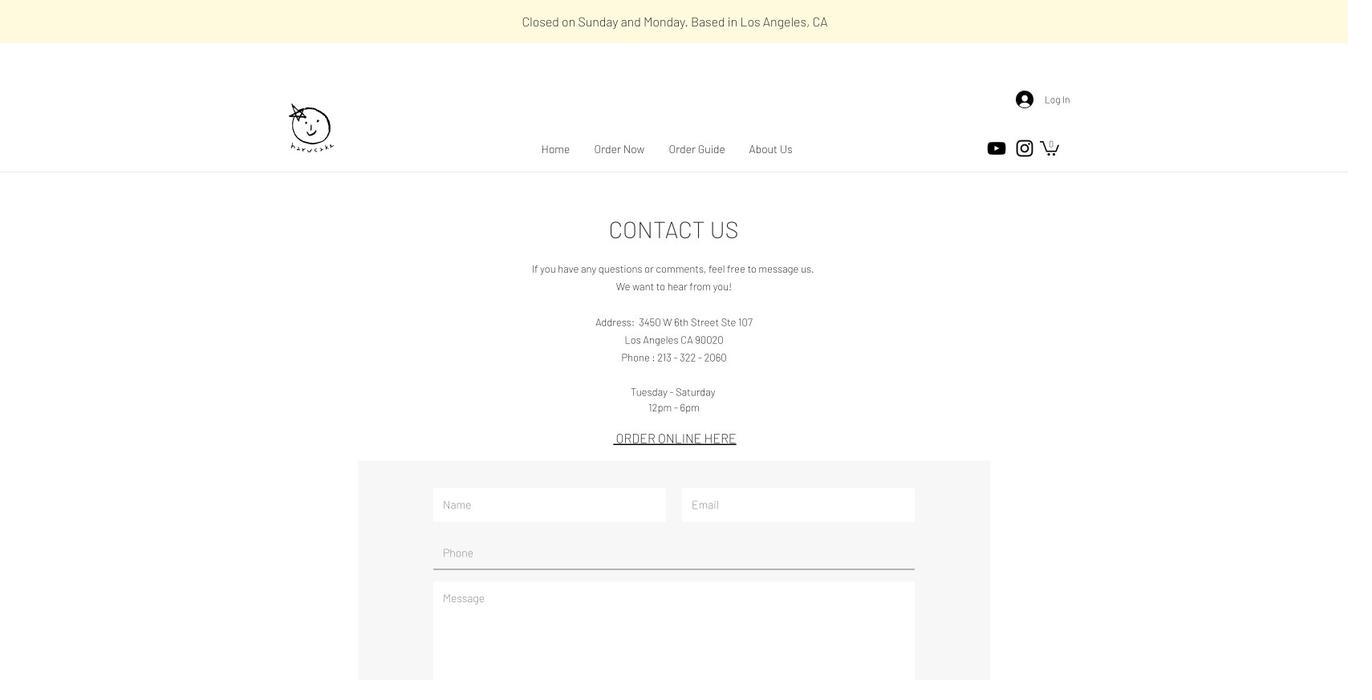 Task type: describe. For each thing, give the bounding box(es) containing it.
하루로고 파이널3_edited.png image
[[281, 89, 340, 169]]

Email email field
[[682, 488, 915, 522]]

Name text field
[[433, 488, 666, 522]]

social bar element
[[985, 137, 1036, 160]]

Message text field
[[433, 582, 915, 680]]



Task type: locate. For each thing, give the bounding box(es) containing it.
youtube image
[[985, 137, 1008, 160]]

Phone telephone field
[[433, 537, 915, 570]]

instagram image
[[1013, 137, 1036, 160]]



